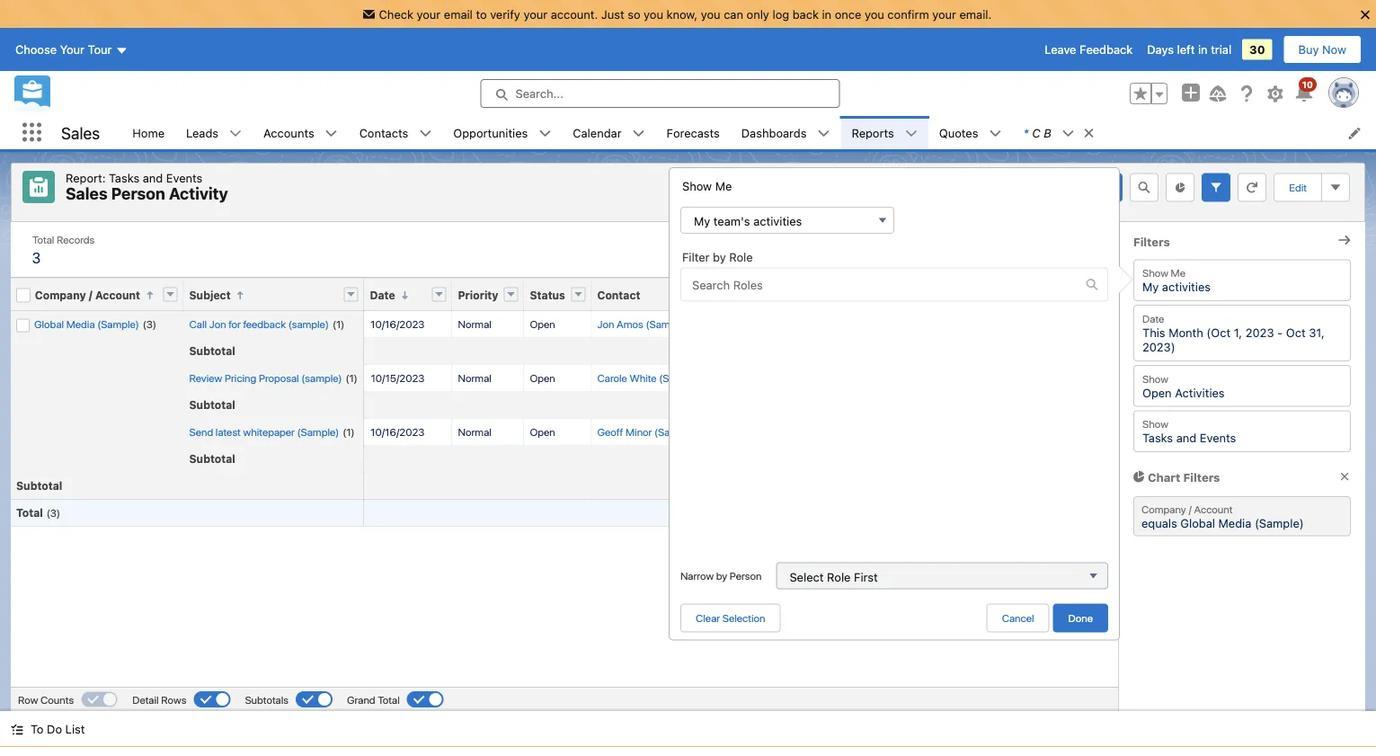 Task type: vqa. For each thing, say whether or not it's contained in the screenshot.
'List' in To Do List button
no



Task type: locate. For each thing, give the bounding box(es) containing it.
do
[[47, 723, 62, 736]]

accounts
[[264, 126, 314, 139]]

c
[[1033, 126, 1041, 139]]

your
[[417, 7, 441, 21], [524, 7, 548, 21], [933, 7, 957, 21]]

verify
[[490, 7, 521, 21]]

quotes link
[[929, 116, 990, 149]]

buy now button
[[1284, 35, 1362, 64]]

1 vertical spatial in
[[1199, 43, 1208, 56]]

text default image right reports at the top of page
[[905, 127, 918, 140]]

email.
[[960, 7, 992, 21]]

text default image inside opportunities list item
[[539, 127, 551, 140]]

text default image right contacts at the left top of the page
[[419, 127, 432, 140]]

text default image inside contacts list item
[[419, 127, 432, 140]]

text default image right b
[[1063, 127, 1075, 140]]

list item containing *
[[1013, 116, 1104, 149]]

6 text default image from the left
[[1063, 127, 1075, 140]]

text default image right leads at the top of the page
[[229, 127, 242, 140]]

4 text default image from the left
[[539, 127, 551, 140]]

text default image for leads
[[229, 127, 242, 140]]

in
[[822, 7, 832, 21], [1199, 43, 1208, 56]]

now
[[1323, 43, 1347, 56]]

leave feedback link
[[1045, 43, 1133, 56]]

text default image for opportunities
[[539, 127, 551, 140]]

3 you from the left
[[865, 7, 885, 21]]

2 horizontal spatial you
[[865, 7, 885, 21]]

contacts
[[359, 126, 409, 139]]

2 text default image from the left
[[325, 127, 338, 140]]

dashboards
[[742, 126, 807, 139]]

calendar link
[[562, 116, 633, 149]]

know,
[[667, 7, 698, 21]]

text default image for dashboards
[[818, 127, 830, 140]]

text default image for accounts
[[325, 127, 338, 140]]

text default image right calendar
[[633, 127, 645, 140]]

0 vertical spatial in
[[822, 7, 832, 21]]

1 horizontal spatial you
[[701, 7, 721, 21]]

2 your from the left
[[524, 7, 548, 21]]

text default image inside reports list item
[[905, 127, 918, 140]]

0 horizontal spatial you
[[644, 7, 664, 21]]

leads link
[[175, 116, 229, 149]]

text default image left *
[[990, 127, 1002, 140]]

text default image for quotes
[[990, 127, 1002, 140]]

confirm
[[888, 7, 930, 21]]

feedback
[[1080, 43, 1133, 56]]

you
[[644, 7, 664, 21], [701, 7, 721, 21], [865, 7, 885, 21]]

to do list
[[31, 723, 85, 736]]

your left email
[[417, 7, 441, 21]]

in right back
[[822, 7, 832, 21]]

you right once
[[865, 7, 885, 21]]

2 horizontal spatial your
[[933, 7, 957, 21]]

only
[[747, 7, 770, 21]]

your left email.
[[933, 7, 957, 21]]

dashboards link
[[731, 116, 818, 149]]

text default image inside accounts list item
[[325, 127, 338, 140]]

text default image left reports at the top of page
[[818, 127, 830, 140]]

text default image down the search...
[[539, 127, 551, 140]]

text default image right accounts
[[325, 127, 338, 140]]

opportunities link
[[443, 116, 539, 149]]

reports link
[[841, 116, 905, 149]]

in right left
[[1199, 43, 1208, 56]]

home link
[[122, 116, 175, 149]]

list
[[65, 723, 85, 736]]

opportunities list item
[[443, 116, 562, 149]]

text default image inside dashboards list item
[[818, 127, 830, 140]]

text default image inside leads list item
[[229, 127, 242, 140]]

text default image left "to"
[[11, 723, 23, 736]]

30
[[1250, 43, 1266, 56]]

quotes list item
[[929, 116, 1013, 149]]

choose your tour button
[[14, 35, 129, 64]]

0 horizontal spatial your
[[417, 7, 441, 21]]

your right "verify"
[[524, 7, 548, 21]]

text default image for calendar
[[633, 127, 645, 140]]

list item
[[1013, 116, 1104, 149]]

days
[[1148, 43, 1174, 56]]

* c b
[[1024, 126, 1052, 139]]

accounts link
[[253, 116, 325, 149]]

forecasts
[[667, 126, 720, 139]]

text default image
[[229, 127, 242, 140], [325, 127, 338, 140], [419, 127, 432, 140], [539, 127, 551, 140], [990, 127, 1002, 140], [1063, 127, 1075, 140]]

text default image
[[1083, 127, 1096, 139], [633, 127, 645, 140], [818, 127, 830, 140], [905, 127, 918, 140], [11, 723, 23, 736]]

text default image for contacts
[[419, 127, 432, 140]]

account.
[[551, 7, 598, 21]]

check
[[379, 7, 414, 21]]

text default image inside calendar list item
[[633, 127, 645, 140]]

group
[[1130, 83, 1168, 104]]

leads
[[186, 126, 219, 139]]

leave feedback
[[1045, 43, 1133, 56]]

1 horizontal spatial your
[[524, 7, 548, 21]]

1 text default image from the left
[[229, 127, 242, 140]]

opportunities
[[454, 126, 528, 139]]

text default image inside the "quotes" list item
[[990, 127, 1002, 140]]

you right so
[[644, 7, 664, 21]]

buy now
[[1299, 43, 1347, 56]]

1 your from the left
[[417, 7, 441, 21]]

list
[[122, 116, 1377, 149]]

5 text default image from the left
[[990, 127, 1002, 140]]

once
[[835, 7, 862, 21]]

to
[[476, 7, 487, 21]]

home
[[132, 126, 165, 139]]

3 text default image from the left
[[419, 127, 432, 140]]

you left can
[[701, 7, 721, 21]]

can
[[724, 7, 744, 21]]



Task type: describe. For each thing, give the bounding box(es) containing it.
10 button
[[1294, 77, 1317, 104]]

to do list button
[[0, 711, 96, 747]]

1 you from the left
[[644, 7, 664, 21]]

tour
[[88, 43, 112, 56]]

your
[[60, 43, 85, 56]]

b
[[1044, 126, 1052, 139]]

leads list item
[[175, 116, 253, 149]]

accounts list item
[[253, 116, 349, 149]]

left
[[1178, 43, 1195, 56]]

list containing home
[[122, 116, 1377, 149]]

check your email to verify your account. just so you know, you can only log back in once you confirm your email.
[[379, 7, 992, 21]]

10
[[1303, 79, 1314, 90]]

back
[[793, 7, 819, 21]]

reports list item
[[841, 116, 929, 149]]

search... button
[[481, 79, 840, 108]]

sales
[[61, 123, 100, 142]]

1 horizontal spatial in
[[1199, 43, 1208, 56]]

*
[[1024, 126, 1029, 139]]

reports
[[852, 126, 895, 139]]

3 your from the left
[[933, 7, 957, 21]]

text default image inside to do list button
[[11, 723, 23, 736]]

contacts link
[[349, 116, 419, 149]]

buy
[[1299, 43, 1320, 56]]

text default image for reports
[[905, 127, 918, 140]]

trial
[[1211, 43, 1232, 56]]

contacts list item
[[349, 116, 443, 149]]

so
[[628, 7, 641, 21]]

choose your tour
[[15, 43, 112, 56]]

calendar list item
[[562, 116, 656, 149]]

0 horizontal spatial in
[[822, 7, 832, 21]]

forecasts link
[[656, 116, 731, 149]]

log
[[773, 7, 790, 21]]

dashboards list item
[[731, 116, 841, 149]]

choose
[[15, 43, 57, 56]]

days left in trial
[[1148, 43, 1232, 56]]

calendar
[[573, 126, 622, 139]]

to
[[31, 723, 44, 736]]

quotes
[[939, 126, 979, 139]]

email
[[444, 7, 473, 21]]

just
[[601, 7, 625, 21]]

leave
[[1045, 43, 1077, 56]]

search...
[[516, 87, 564, 100]]

2 you from the left
[[701, 7, 721, 21]]

text default image right b
[[1083, 127, 1096, 139]]



